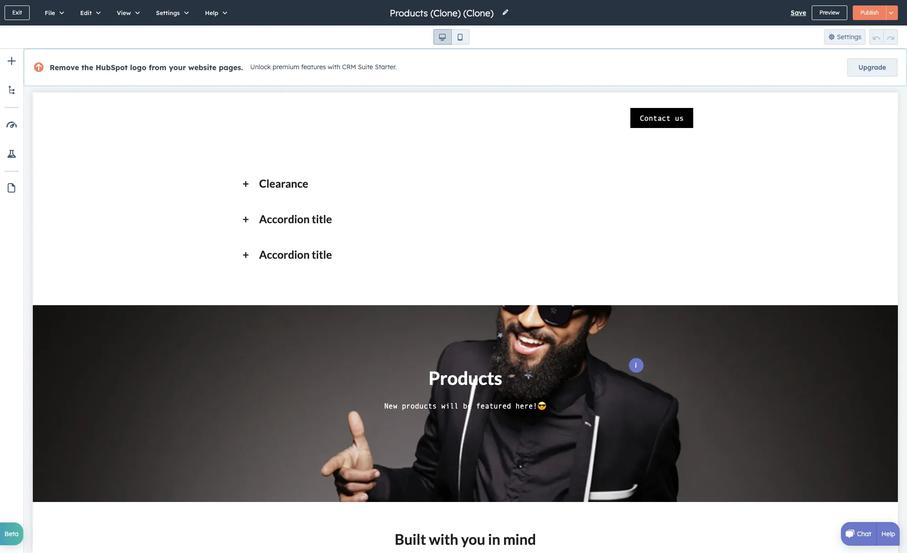Task type: locate. For each thing, give the bounding box(es) containing it.
0 vertical spatial settings
[[156, 9, 180, 16]]

0 horizontal spatial settings button
[[147, 0, 196, 26]]

1 group from the left
[[434, 29, 470, 45]]

0 vertical spatial help
[[205, 9, 219, 16]]

view
[[117, 9, 131, 16]]

suite
[[358, 63, 373, 71]]

view button
[[107, 0, 147, 26]]

starter.
[[375, 63, 397, 71]]

0 horizontal spatial help
[[205, 9, 219, 16]]

your
[[169, 63, 186, 72]]

1 vertical spatial settings button
[[825, 29, 866, 45]]

1 horizontal spatial group
[[870, 29, 899, 45]]

None field
[[389, 7, 497, 19]]

0 horizontal spatial group
[[434, 29, 470, 45]]

group
[[434, 29, 470, 45], [870, 29, 899, 45]]

save button
[[791, 7, 807, 18]]

preview
[[820, 9, 840, 16]]

help inside button
[[205, 9, 219, 16]]

beta button
[[0, 523, 23, 546]]

upgrade link
[[848, 58, 898, 77]]

file
[[45, 9, 55, 16]]

1 horizontal spatial settings
[[838, 33, 862, 41]]

1 horizontal spatial help
[[882, 531, 896, 539]]

2 group from the left
[[870, 29, 899, 45]]

settings right the view button
[[156, 9, 180, 16]]

remove the hubspot logo from your website pages.
[[50, 63, 243, 72]]

settings button
[[147, 0, 196, 26], [825, 29, 866, 45]]

0 vertical spatial settings button
[[147, 0, 196, 26]]

settings
[[156, 9, 180, 16], [838, 33, 862, 41]]

exit
[[12, 9, 22, 16]]

preview button
[[812, 5, 848, 20]]

unlock premium features with crm suite starter.
[[250, 63, 397, 71]]

0 horizontal spatial settings
[[156, 9, 180, 16]]

remove
[[50, 63, 79, 72]]

from
[[149, 63, 167, 72]]

with
[[328, 63, 341, 71]]

unlock
[[250, 63, 271, 71]]

pages.
[[219, 63, 243, 72]]

settings down preview button
[[838, 33, 862, 41]]

help
[[205, 9, 219, 16], [882, 531, 896, 539]]

hubspot
[[96, 63, 128, 72]]



Task type: vqa. For each thing, say whether or not it's contained in the screenshot.
Jer Mill icon
no



Task type: describe. For each thing, give the bounding box(es) containing it.
edit
[[80, 9, 92, 16]]

logo
[[130, 63, 147, 72]]

file button
[[35, 0, 71, 26]]

publish group
[[853, 5, 899, 20]]

1 horizontal spatial settings button
[[825, 29, 866, 45]]

premium
[[273, 63, 300, 71]]

1 vertical spatial help
[[882, 531, 896, 539]]

chat
[[858, 531, 872, 539]]

publish
[[861, 9, 880, 16]]

save
[[791, 9, 807, 17]]

edit button
[[71, 0, 107, 26]]

website
[[188, 63, 217, 72]]

crm
[[342, 63, 356, 71]]

publish button
[[853, 5, 887, 20]]

exit link
[[5, 5, 30, 20]]

1 vertical spatial settings
[[838, 33, 862, 41]]

upgrade
[[859, 63, 887, 72]]

beta
[[5, 531, 19, 539]]

the
[[81, 63, 93, 72]]

help button
[[196, 0, 234, 26]]

features
[[301, 63, 326, 71]]



